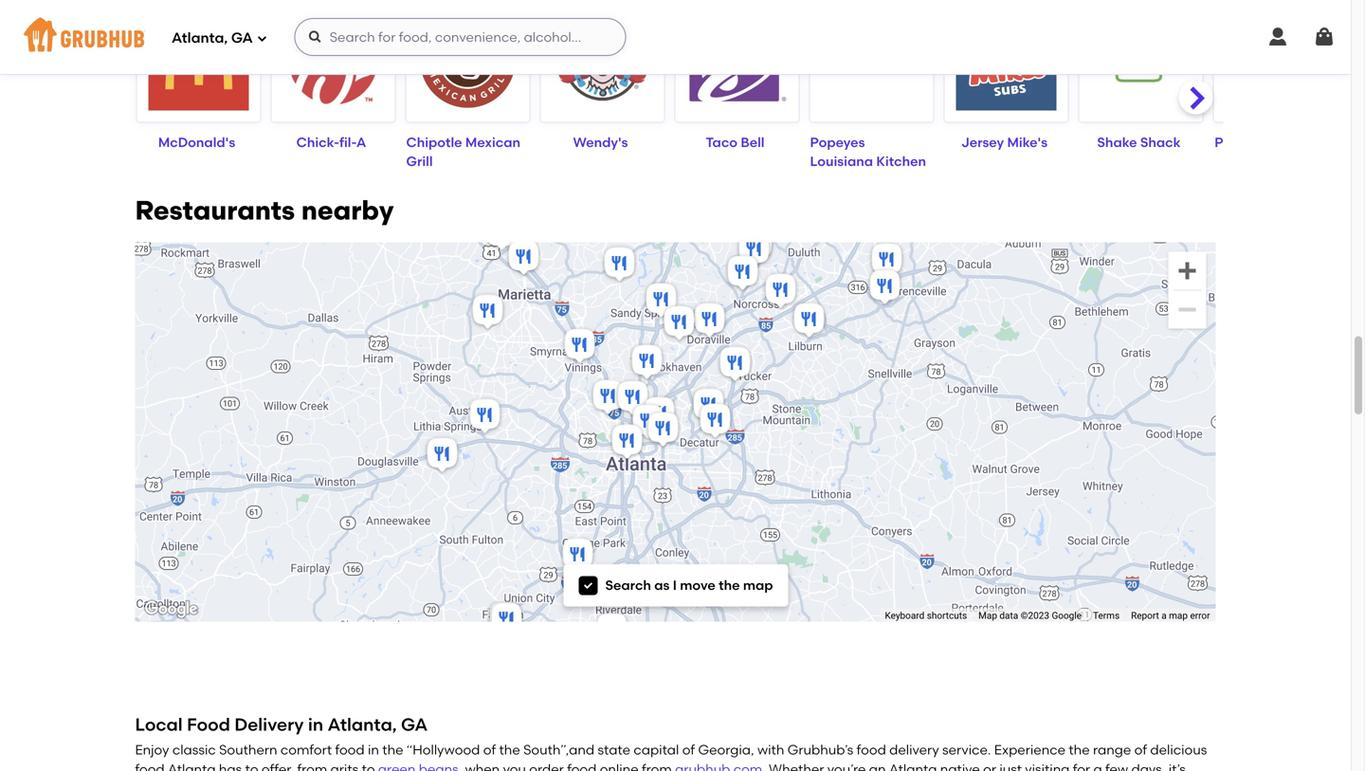 Task type: describe. For each thing, give the bounding box(es) containing it.
data
[[1000, 610, 1019, 621]]

panda express image
[[724, 253, 762, 294]]

from
[[297, 761, 327, 771]]

service.
[[943, 742, 991, 758]]

the left range
[[1069, 742, 1090, 758]]

experience
[[995, 742, 1066, 758]]

1 horizontal spatial map
[[1169, 610, 1188, 621]]

2 to from the left
[[362, 761, 375, 771]]

i
[[673, 577, 677, 593]]

pita mediterranean street food image
[[488, 600, 526, 642]]

jersey mikes (5106) image
[[469, 292, 507, 333]]

john's
[[1253, 134, 1296, 151]]

popeyes louisiana kitchen delivery image
[[822, 10, 922, 111]]

wendy's
[[573, 134, 628, 151]]

mellow mushroom image
[[614, 378, 652, 420]]

the left "hollywood
[[382, 742, 404, 758]]

report
[[1132, 610, 1160, 621]]

mcdonald's delivery image
[[148, 10, 249, 111]]

state
[[598, 742, 631, 758]]

report a map error
[[1132, 610, 1211, 621]]

0 horizontal spatial food
[[135, 761, 165, 771]]

chipotle image
[[735, 230, 773, 272]]

map
[[979, 610, 998, 621]]

china moon restaurant image
[[561, 326, 599, 367]]

firehouse subs image
[[486, 599, 524, 641]]

southern
[[219, 742, 277, 758]]

search as i move the map
[[606, 577, 773, 593]]

shake shack
[[1098, 134, 1181, 151]]

with
[[758, 742, 785, 758]]

chipotle
[[406, 134, 462, 151]]

papa
[[1215, 134, 1250, 151]]

farm burger image
[[641, 394, 679, 436]]

keyboard
[[885, 610, 925, 621]]

keyboard shortcuts
[[885, 610, 967, 621]]

error
[[1191, 610, 1211, 621]]

shake shack link
[[1080, 0, 1203, 156]]

kitchen
[[877, 153, 927, 169]]

chipotle mexican grill link
[[406, 0, 530, 174]]

chin chin chinese restaurant image
[[601, 244, 639, 286]]

wendy's link
[[541, 0, 664, 156]]

google image
[[140, 597, 202, 622]]

hudson grille - little five points image
[[644, 409, 682, 451]]

1 horizontal spatial svg image
[[1267, 26, 1290, 48]]

1 horizontal spatial svg image
[[583, 580, 594, 591]]

fil-
[[340, 134, 356, 151]]

five guys image
[[483, 213, 521, 255]]

ga inside 'navigation'
[[231, 30, 253, 47]]

jersey mike's link
[[945, 0, 1068, 156]]

georgia,
[[698, 742, 755, 758]]

mcdonald's
[[158, 134, 235, 151]]

map data ©2023 google
[[979, 610, 1082, 621]]

restaurants nearby
[[135, 195, 394, 226]]

1 vertical spatial in
[[368, 742, 379, 758]]

chick-fil-a link
[[272, 0, 395, 156]]

2 horizontal spatial svg image
[[1314, 26, 1336, 48]]

shalimar kabob house image
[[790, 300, 828, 342]]

taco
[[706, 134, 738, 151]]

1 of from the left
[[483, 742, 496, 758]]

jersey mike's
[[962, 134, 1048, 151]]

main navigation navigation
[[0, 0, 1351, 74]]

nearby
[[301, 195, 394, 226]]

the right the move
[[719, 577, 740, 593]]

bell
[[741, 134, 765, 151]]

mcdonald's link
[[128, 0, 260, 156]]

delicious
[[1151, 742, 1208, 758]]

arby's image
[[762, 271, 800, 312]]

offer,
[[262, 761, 294, 771]]

the left south",and on the left bottom
[[499, 742, 520, 758]]

grubhub's
[[788, 742, 854, 758]]

the righteous room image
[[661, 303, 698, 345]]

search
[[606, 577, 651, 593]]

0 vertical spatial in
[[308, 714, 324, 735]]

move
[[680, 577, 716, 593]]

louisiana
[[810, 153, 873, 169]]



Task type: vqa. For each thing, say whether or not it's contained in the screenshot.
GA
yes



Task type: locate. For each thing, give the bounding box(es) containing it.
0 horizontal spatial svg image
[[257, 33, 268, 44]]

keyboard shortcuts button
[[885, 609, 967, 622]]

terms
[[1093, 610, 1120, 621]]

"hollywood
[[407, 742, 480, 758]]

ga up "hollywood
[[401, 714, 428, 735]]

0 vertical spatial atlanta,
[[172, 30, 228, 47]]

papa john's pizza
[[1215, 134, 1333, 151]]

chick fil a image
[[629, 402, 667, 443]]

no mas! cantina image
[[608, 422, 646, 463]]

1 vertical spatial ga
[[401, 714, 428, 735]]

mike's
[[1008, 134, 1048, 151]]

mcdonald's image
[[423, 435, 461, 477]]

to down "southern"
[[245, 761, 258, 771]]

0 horizontal spatial of
[[483, 742, 496, 758]]

restaurants
[[135, 195, 295, 226]]

of right range
[[1135, 742, 1148, 758]]

0 horizontal spatial ga
[[231, 30, 253, 47]]

local food delivery in atlanta, ga enjoy classic southern comfort food in the "hollywood of the south",and state capital of georgia, with grubhub's food delivery service. experience the range of delicious food atlanta has to offer, from grits to
[[135, 714, 1208, 771]]

sakura ramen bar image
[[589, 377, 627, 419]]

moes original bbq image
[[738, 224, 776, 266]]

map right the move
[[743, 577, 773, 593]]

ga
[[231, 30, 253, 47], [401, 714, 428, 735]]

atlanta, inside local food delivery in atlanta, ga enjoy classic southern comfort food in the "hollywood of the south",and state capital of georgia, with grubhub's food delivery service. experience the range of delicious food atlanta has to offer, from grits to
[[328, 714, 397, 735]]

jersey
[[962, 134, 1004, 151]]

grill
[[406, 153, 433, 169]]

map region
[[0, 213, 1366, 727]]

popeyes louisiana kitchen
[[810, 134, 927, 169]]

local
[[135, 714, 183, 735]]

chick-
[[297, 134, 340, 151]]

buffalo wild wings go image
[[691, 300, 729, 342]]

popeyes louisiana kitchen link
[[810, 0, 934, 174]]

american deli image
[[866, 267, 904, 309]]

atlanta, ga
[[172, 30, 253, 47]]

jacks new yorker deli image
[[628, 342, 666, 384]]

wendy's delivery image
[[552, 10, 653, 111]]

chipotle mexican grill
[[406, 134, 521, 169]]

in up comfort
[[308, 714, 324, 735]]

food
[[335, 742, 365, 758], [857, 742, 887, 758], [135, 761, 165, 771]]

ga inside local food delivery in atlanta, ga enjoy classic southern comfort food in the "hollywood of the south",and state capital of georgia, with grubhub's food delivery service. experience the range of delicious food atlanta has to offer, from grits to
[[401, 714, 428, 735]]

papa john's pizza link
[[1214, 0, 1338, 156]]

atlanta,
[[172, 30, 228, 47], [328, 714, 397, 735]]

the
[[719, 577, 740, 593], [382, 742, 404, 758], [499, 742, 520, 758], [1069, 742, 1090, 758]]

of right "hollywood
[[483, 742, 496, 758]]

has
[[219, 761, 242, 771]]

a
[[356, 134, 366, 151]]

delivery
[[235, 714, 304, 735]]

food left delivery at right bottom
[[857, 742, 887, 758]]

food down enjoy
[[135, 761, 165, 771]]

vietvana pho noodle house image
[[697, 401, 735, 442]]

range
[[1093, 742, 1132, 758]]

popeyes
[[810, 134, 865, 151]]

svg image inside main navigation 'navigation'
[[257, 33, 268, 44]]

shake shack delivery image
[[1091, 10, 1192, 111]]

as
[[655, 577, 670, 593]]

1 horizontal spatial of
[[683, 742, 695, 758]]

south",and
[[524, 742, 595, 758]]

0 horizontal spatial to
[[245, 761, 258, 771]]

map right a
[[1169, 610, 1188, 621]]

1 vertical spatial svg image
[[583, 580, 594, 591]]

3 of from the left
[[1135, 742, 1148, 758]]

pizza
[[1299, 134, 1333, 151]]

1 horizontal spatial in
[[368, 742, 379, 758]]

enjoy
[[135, 742, 169, 758]]

food
[[187, 714, 230, 735]]

2 horizontal spatial food
[[857, 742, 887, 758]]

1 horizontal spatial to
[[362, 761, 375, 771]]

1 to from the left
[[245, 761, 258, 771]]

moe's southwest grill image
[[466, 396, 504, 438]]

wendy's image
[[559, 535, 597, 577]]

atlanta, inside main navigation 'navigation'
[[172, 30, 228, 47]]

svg image
[[257, 33, 268, 44], [583, 580, 594, 591]]

2 of from the left
[[683, 742, 695, 758]]

0 vertical spatial ga
[[231, 30, 253, 47]]

taco bell link
[[676, 0, 799, 156]]

the poke company image
[[505, 238, 543, 279]]

1 horizontal spatial atlanta,
[[328, 714, 397, 735]]

food up grits
[[335, 742, 365, 758]]

google
[[1052, 610, 1082, 621]]

1 horizontal spatial food
[[335, 742, 365, 758]]

chin chin 5 image
[[643, 280, 680, 322]]

0 horizontal spatial atlanta,
[[172, 30, 228, 47]]

of right capital
[[683, 742, 695, 758]]

2 horizontal spatial of
[[1135, 742, 1148, 758]]

delivery
[[890, 742, 940, 758]]

1 horizontal spatial ga
[[401, 714, 428, 735]]

jason's deli - lawrenceville, ga image
[[868, 240, 906, 282]]

svg image
[[1267, 26, 1290, 48], [1314, 26, 1336, 48], [308, 29, 323, 45]]

svg image down wendy's icon
[[583, 580, 594, 591]]

shack
[[1141, 134, 1181, 151]]

bambinelli's image
[[717, 344, 754, 385]]

ga left chick-fil-a delivery image
[[231, 30, 253, 47]]

shake
[[1098, 134, 1138, 151]]

terms link
[[1093, 610, 1120, 621]]

classic
[[172, 742, 216, 758]]

in right comfort
[[368, 742, 379, 758]]

0 horizontal spatial map
[[743, 577, 773, 593]]

chipotle mexican grill delivery image
[[418, 10, 518, 111]]

map
[[743, 577, 773, 593], [1169, 610, 1188, 621]]

in
[[308, 714, 324, 735], [368, 742, 379, 758]]

shortcuts
[[927, 610, 967, 621]]

taco bell delivery image
[[687, 18, 788, 103]]

of
[[483, 742, 496, 758], [683, 742, 695, 758], [1135, 742, 1148, 758]]

chick-fil-a delivery image
[[283, 10, 384, 111]]

atlanta
[[168, 761, 216, 771]]

capital
[[634, 742, 679, 758]]

mexican
[[466, 134, 521, 151]]

hoots image
[[690, 385, 728, 427]]

to right grits
[[362, 761, 375, 771]]

©2023
[[1021, 610, 1050, 621]]

to
[[245, 761, 258, 771], [362, 761, 375, 771]]

1 vertical spatial atlanta,
[[328, 714, 397, 735]]

chick-fil-a
[[297, 134, 366, 151]]

0 horizontal spatial svg image
[[308, 29, 323, 45]]

grits
[[331, 761, 359, 771]]

Search for food, convenience, alcohol... search field
[[295, 18, 627, 56]]

jersey mike's delivery image
[[956, 10, 1057, 111]]

a
[[1162, 610, 1167, 621]]

svg image right atlanta, ga at left top
[[257, 33, 268, 44]]

wing plus image
[[593, 610, 631, 652]]

0 vertical spatial map
[[743, 577, 773, 593]]

1 vertical spatial map
[[1169, 610, 1188, 621]]

taco bell
[[706, 134, 765, 151]]

comfort
[[281, 742, 332, 758]]

0 vertical spatial svg image
[[257, 33, 268, 44]]

report a map error link
[[1132, 610, 1211, 621]]

0 horizontal spatial in
[[308, 714, 324, 735]]



